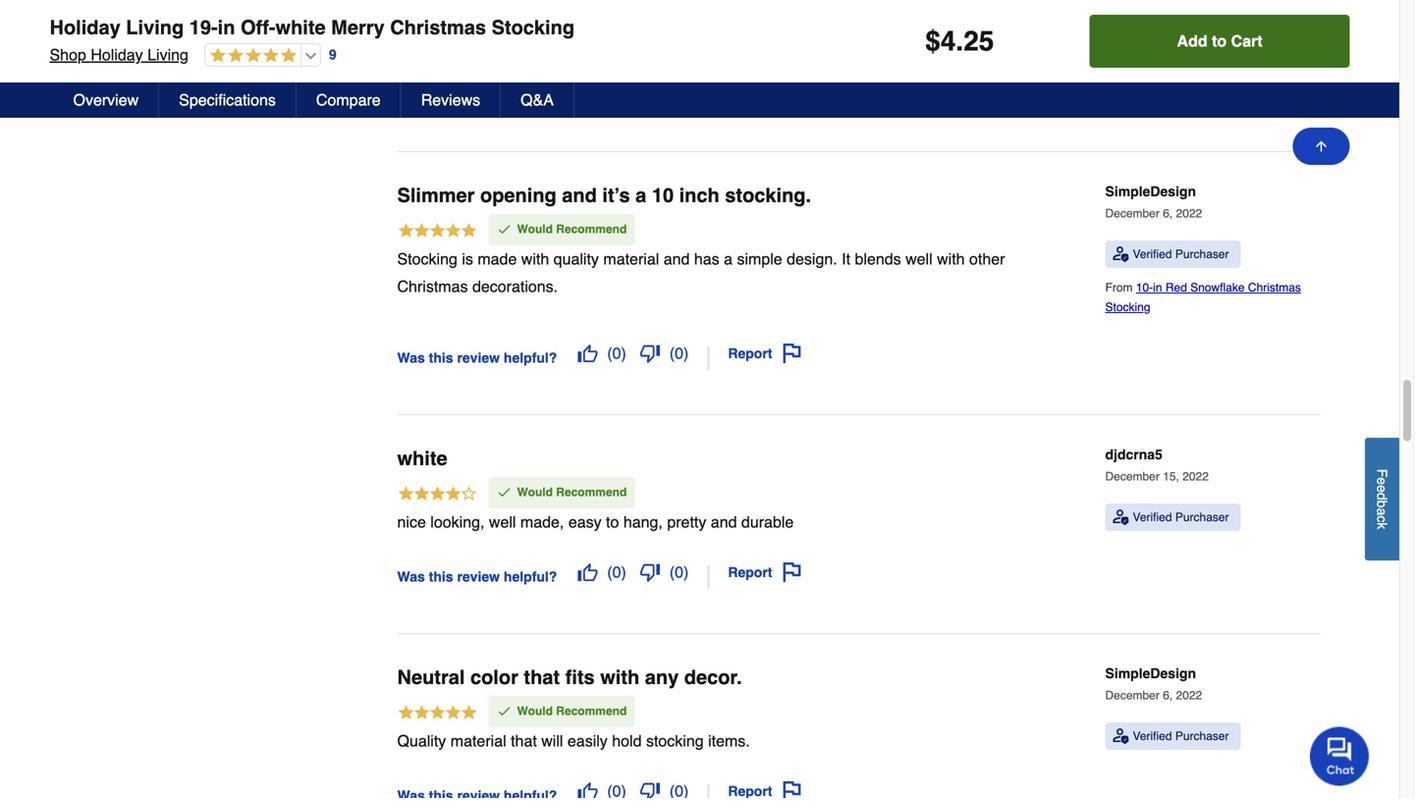 Task type: vqa. For each thing, say whether or not it's contained in the screenshot.
the "Security,"
no



Task type: locate. For each thing, give the bounding box(es) containing it.
3 would recommend from the top
[[517, 705, 627, 718]]

thumb up image down quality
[[578, 344, 597, 363]]

1 vertical spatial material
[[450, 732, 506, 750]]

2 vertical spatial thumb up image
[[578, 563, 597, 582]]

would recommend
[[517, 222, 627, 236], [517, 486, 627, 499], [517, 705, 627, 718]]

2 e from the top
[[1374, 485, 1390, 493]]

snowflake inside 19-in off-white snowflake christmas stocking
[[1216, 18, 1270, 31]]

was this review helpful?
[[397, 87, 557, 102], [397, 350, 557, 366], [397, 569, 557, 585]]

0 vertical spatial thumb up image
[[578, 81, 597, 100]]

0 horizontal spatial well
[[489, 513, 516, 531]]

0 vertical spatial report button
[[721, 74, 809, 107]]

color
[[470, 666, 518, 689]]

2 report from the top
[[728, 346, 772, 361]]

1 vertical spatial and
[[664, 250, 690, 268]]

0 vertical spatial a
[[635, 184, 646, 207]]

1 verified purchaser from the top
[[1133, 248, 1229, 261]]

1 thumb down image from the top
[[640, 344, 660, 363]]

2 vertical spatial would
[[517, 705, 553, 718]]

hang,
[[623, 513, 663, 531]]

0 vertical spatial verified purchaser icon image
[[1113, 247, 1129, 262]]

well left the made,
[[489, 513, 516, 531]]

would recommend up quality
[[517, 222, 627, 236]]

1 vertical spatial living
[[147, 46, 188, 64]]

1 vertical spatial was this review helpful?
[[397, 350, 557, 366]]

2022 for neutral color that fits with any decor.
[[1176, 689, 1202, 703]]

2 vertical spatial verified
[[1133, 730, 1172, 743]]

2 vertical spatial report button
[[721, 556, 809, 589]]

1 6, from the top
[[1163, 207, 1173, 221]]

1 horizontal spatial and
[[664, 250, 690, 268]]

2 would recommend from the top
[[517, 486, 627, 499]]

2 was this review helpful? from the top
[[397, 350, 557, 366]]

1 vertical spatial checkmark image
[[496, 484, 512, 500]]

verified purchaser icon image
[[1113, 247, 1129, 262], [1113, 510, 1129, 525], [1113, 729, 1129, 744]]

december inside the djdcrna5 december 15, 2022
[[1105, 470, 1160, 484]]

1 simpledesign december 6, 2022 from the top
[[1105, 184, 1202, 221]]

3 verified purchaser icon image from the top
[[1113, 729, 1129, 744]]

checkmark image up made
[[496, 221, 512, 237]]

0 vertical spatial this
[[429, 87, 453, 102]]

1 horizontal spatial well
[[905, 250, 933, 268]]

q&a
[[521, 91, 554, 109]]

2 helpful? from the top
[[504, 350, 557, 366]]

verified for inch
[[1133, 248, 1172, 261]]

neutral color that fits with any decor.
[[397, 666, 742, 689]]

1 recommend from the top
[[556, 222, 627, 236]]

1 this from the top
[[429, 87, 453, 102]]

1 e from the top
[[1374, 477, 1390, 485]]

well right blends
[[905, 250, 933, 268]]

review down decorations.
[[457, 350, 500, 366]]

that left fits
[[524, 666, 560, 689]]

0 vertical spatial review
[[457, 87, 500, 102]]

3 review from the top
[[457, 569, 500, 585]]

thumb down image down hold
[[640, 782, 660, 798]]

verified for decor.
[[1133, 730, 1172, 743]]

2 vertical spatial was this review helpful?
[[397, 569, 557, 585]]

in
[[218, 16, 235, 39], [1153, 18, 1162, 31], [1153, 281, 1162, 295]]

1 vertical spatial review
[[457, 350, 500, 366]]

0 vertical spatial verified
[[1133, 248, 1172, 261]]

and left it's
[[562, 184, 597, 207]]

e
[[1374, 477, 1390, 485], [1374, 485, 1390, 493]]

c
[[1374, 516, 1390, 523]]

living up shop holiday living
[[126, 16, 184, 39]]

and left the has
[[664, 250, 690, 268]]

2 horizontal spatial and
[[711, 513, 737, 531]]

holiday up shop
[[50, 16, 121, 39]]

would recommend for that
[[517, 705, 627, 718]]

1 horizontal spatial a
[[724, 250, 733, 268]]

0 horizontal spatial and
[[562, 184, 597, 207]]

in for 19-in off-white snowflake christmas stocking
[[1153, 18, 1162, 31]]

stocking inside 19-in off-white snowflake christmas stocking
[[1162, 37, 1207, 51]]

3 checkmark image from the top
[[496, 703, 512, 719]]

1 horizontal spatial off-
[[1165, 18, 1185, 31]]

with
[[521, 250, 549, 268], [937, 250, 965, 268], [600, 666, 639, 689]]

0 vertical spatial material
[[603, 250, 659, 268]]

1 vertical spatial this
[[429, 350, 453, 366]]

3 december from the top
[[1105, 689, 1160, 703]]

cart
[[1231, 32, 1262, 50]]

6,
[[1163, 207, 1173, 221], [1163, 689, 1173, 703]]

2 december from the top
[[1105, 470, 1160, 484]]

e up d
[[1374, 477, 1390, 485]]

9
[[329, 47, 337, 63]]

white up add in the right of the page
[[1185, 18, 1212, 31]]

to
[[1212, 32, 1227, 50], [606, 513, 619, 531]]

1 thumb up image from the top
[[578, 81, 597, 100]]

0 vertical spatial living
[[126, 16, 184, 39]]

a left the "10"
[[635, 184, 646, 207]]

1 vertical spatial verified purchaser
[[1133, 511, 1229, 524]]

1 vertical spatial a
[[724, 250, 733, 268]]

2 simpledesign december 6, 2022 from the top
[[1105, 666, 1202, 703]]

white inside 19-in off-white snowflake christmas stocking
[[1185, 18, 1212, 31]]

0 vertical spatial was this review helpful?
[[397, 87, 557, 102]]

1 vertical spatial report
[[728, 346, 772, 361]]

1 vertical spatial verified purchaser icon image
[[1113, 510, 1129, 525]]

e up "b"
[[1374, 485, 1390, 493]]

1 vertical spatial thumb up image
[[578, 344, 597, 363]]

1 vertical spatial simpledesign december 6, 2022
[[1105, 666, 1202, 703]]

reviews button
[[401, 82, 501, 118]]

2 vertical spatial this
[[429, 569, 453, 585]]

0 vertical spatial verified purchaser
[[1133, 248, 1229, 261]]

k
[[1374, 523, 1390, 529]]

2022 inside the djdcrna5 december 15, 2022
[[1183, 470, 1209, 484]]

quality material that will easily hold stocking items.
[[397, 732, 750, 750]]

any
[[645, 666, 679, 689]]

1 vertical spatial verified
[[1133, 511, 1172, 524]]

5 stars image for neutral
[[397, 703, 478, 724]]

verified purchaser for inch
[[1133, 248, 1229, 261]]

0 vertical spatial and
[[562, 184, 597, 207]]

review down looking,
[[457, 569, 500, 585]]

2 vertical spatial a
[[1374, 508, 1390, 516]]

2 vertical spatial report
[[728, 565, 772, 580]]

a
[[635, 184, 646, 207], [724, 250, 733, 268], [1374, 508, 1390, 516]]

2 vertical spatial and
[[711, 513, 737, 531]]

2 vertical spatial was
[[397, 569, 425, 585]]

checkmark image for slimmer opening and it's a 10 inch stocking.
[[496, 221, 512, 237]]

review for slimmer opening and it's a 10 inch stocking.
[[457, 350, 500, 366]]

december for neutral color that fits with any decor.
[[1105, 689, 1160, 703]]

would down opening
[[517, 222, 553, 236]]

2 vertical spatial verified purchaser
[[1133, 730, 1229, 743]]

was this review helpful? for slimmer opening and it's a 10 inch stocking.
[[397, 350, 557, 366]]

white up 4 stars "image"
[[397, 447, 447, 470]]

d
[[1374, 493, 1390, 500]]

1 vertical spatial 6,
[[1163, 689, 1173, 703]]

easily
[[567, 732, 608, 750]]

3 flag image from the top
[[782, 563, 802, 582]]

19-in off-white snowflake christmas stocking link
[[1105, 18, 1270, 51]]

2 vertical spatial verified purchaser icon image
[[1113, 729, 1129, 744]]

3 this from the top
[[429, 569, 453, 585]]

1 vertical spatial would recommend
[[517, 486, 627, 499]]

2 horizontal spatial a
[[1374, 508, 1390, 516]]

2 horizontal spatial with
[[937, 250, 965, 268]]

( 0 )
[[607, 81, 626, 99], [670, 81, 689, 99], [607, 344, 626, 362], [670, 344, 689, 362], [607, 563, 626, 581], [670, 563, 689, 581]]

5 stars image down the slimmer on the top of page
[[397, 221, 478, 242]]

1 helpful? from the top
[[504, 87, 557, 102]]

a inside stocking is made with quality material and has a simple design. it blends well with other christmas decorations.
[[724, 250, 733, 268]]

off- up add in the right of the page
[[1165, 18, 1185, 31]]

19-in off-white snowflake christmas stocking
[[1105, 18, 1270, 51]]

djdcrna5
[[1105, 447, 1163, 463]]

3 report from the top
[[728, 565, 772, 580]]

1 vertical spatial helpful?
[[504, 350, 557, 366]]

1 would recommend from the top
[[517, 222, 627, 236]]

review
[[457, 87, 500, 102], [457, 350, 500, 366], [457, 569, 500, 585]]

christmas inside 19-in off-white snowflake christmas stocking
[[1105, 37, 1158, 51]]

holiday up overview
[[91, 46, 143, 64]]

3 verified purchaser from the top
[[1133, 730, 1229, 743]]

0 horizontal spatial with
[[521, 250, 549, 268]]

nice looking, well made, easy to hang, pretty and durable
[[397, 513, 794, 531]]

2 vertical spatial would recommend
[[517, 705, 627, 718]]

that for will
[[511, 732, 537, 750]]

3 thumb up image from the top
[[578, 563, 597, 582]]

report button
[[721, 74, 809, 107], [721, 337, 809, 370], [721, 556, 809, 589]]

2 purchaser from the top
[[1175, 511, 1229, 524]]

0 vertical spatial simpledesign december 6, 2022
[[1105, 184, 1202, 221]]

.
[[956, 26, 964, 57]]

0 horizontal spatial 19-
[[189, 16, 218, 39]]

white left merry
[[275, 16, 326, 39]]

3 purchaser from the top
[[1175, 730, 1229, 743]]

thumb down image for 10
[[640, 344, 660, 363]]

review left 'q&a'
[[457, 87, 500, 102]]

1 horizontal spatial with
[[600, 666, 639, 689]]

helpful? down decorations.
[[504, 350, 557, 366]]

thumb down image
[[640, 344, 660, 363], [640, 563, 660, 582], [640, 782, 660, 798]]

well
[[905, 250, 933, 268], [489, 513, 516, 531]]

2 simpledesign from the top
[[1105, 666, 1196, 682]]

1 vertical spatial that
[[511, 732, 537, 750]]

( 0 ) for thumb down icon
[[670, 81, 689, 99]]

checkmark image for neutral color that fits with any decor.
[[496, 703, 512, 719]]

0 vertical spatial 5 stars image
[[397, 221, 478, 242]]

0 vertical spatial recommend
[[556, 222, 627, 236]]

report
[[728, 83, 772, 98], [728, 346, 772, 361], [728, 565, 772, 580]]

made
[[478, 250, 517, 268]]

helpful? down the made,
[[504, 569, 557, 585]]

1 horizontal spatial 19-
[[1136, 18, 1153, 31]]

verified purchaser
[[1133, 248, 1229, 261], [1133, 511, 1229, 524], [1133, 730, 1229, 743]]

2 vertical spatial helpful?
[[504, 569, 557, 585]]

2 5 stars image from the top
[[397, 703, 478, 724]]

(
[[607, 81, 612, 99], [670, 81, 675, 99], [607, 344, 612, 362], [670, 344, 675, 362], [607, 563, 612, 581], [670, 563, 675, 581]]

a right the has
[[724, 250, 733, 268]]

quality
[[554, 250, 599, 268]]

a inside f e e d b a c k button
[[1374, 508, 1390, 516]]

material inside stocking is made with quality material and has a simple design. it blends well with other christmas decorations.
[[603, 250, 659, 268]]

recommend
[[556, 222, 627, 236], [556, 486, 627, 499], [556, 705, 627, 718]]

2 was from the top
[[397, 350, 425, 366]]

hold
[[612, 732, 642, 750]]

thumb down image down 'hang,'
[[640, 563, 660, 582]]

thumb down image for any
[[640, 782, 660, 798]]

4
[[941, 26, 956, 57]]

)
[[621, 81, 626, 99], [683, 81, 689, 99], [621, 344, 626, 362], [683, 344, 689, 362], [621, 563, 626, 581], [683, 563, 689, 581]]

10
[[652, 184, 674, 207]]

1 simpledesign from the top
[[1105, 184, 1196, 199]]

1 checkmark image from the top
[[496, 221, 512, 237]]

2 thumb up image from the top
[[578, 344, 597, 363]]

0 vertical spatial report
[[728, 83, 772, 98]]

would
[[517, 222, 553, 236], [517, 486, 553, 499], [517, 705, 553, 718]]

with right fits
[[600, 666, 639, 689]]

stocking inside stocking is made with quality material and has a simple design. it blends well with other christmas decorations.
[[397, 250, 457, 268]]

living up 'specifications'
[[147, 46, 188, 64]]

1 vertical spatial to
[[606, 513, 619, 531]]

2 vertical spatial purchaser
[[1175, 730, 1229, 743]]

2 6, from the top
[[1163, 689, 1173, 703]]

0 horizontal spatial a
[[635, 184, 646, 207]]

snowflake right red
[[1190, 281, 1245, 295]]

with left "other"
[[937, 250, 965, 268]]

1 would from the top
[[517, 222, 553, 236]]

flag image for slimmer opening and it's a 10 inch stocking.
[[782, 344, 802, 363]]

0 vertical spatial helpful?
[[504, 87, 557, 102]]

helpful?
[[504, 87, 557, 102], [504, 350, 557, 366], [504, 569, 557, 585]]

purchaser for decor.
[[1175, 730, 1229, 743]]

off- up "4.9 stars" image
[[241, 16, 275, 39]]

0 vertical spatial purchaser
[[1175, 248, 1229, 261]]

would up the made,
[[517, 486, 553, 499]]

other
[[969, 250, 1005, 268]]

1 horizontal spatial to
[[1212, 32, 1227, 50]]

2 verified from the top
[[1133, 511, 1172, 524]]

0
[[612, 81, 621, 99], [675, 81, 683, 99], [612, 344, 621, 362], [675, 344, 683, 362], [612, 563, 621, 581], [675, 563, 683, 581]]

shop
[[50, 46, 86, 64]]

3 was from the top
[[397, 569, 425, 585]]

in inside 19-in off-white snowflake christmas stocking
[[1153, 18, 1162, 31]]

purchaser for inch
[[1175, 248, 1229, 261]]

3 would from the top
[[517, 705, 553, 718]]

would recommend up quality material that will easily hold stocking items.
[[517, 705, 627, 718]]

0 vertical spatial would recommend
[[517, 222, 627, 236]]

2 vertical spatial 2022
[[1176, 689, 1202, 703]]

3 was this review helpful? from the top
[[397, 569, 557, 585]]

2 vertical spatial thumb down image
[[640, 782, 660, 798]]

1 vertical spatial simpledesign
[[1105, 666, 1196, 682]]

to right easy
[[606, 513, 619, 531]]

1 vertical spatial would
[[517, 486, 553, 499]]

verified
[[1133, 248, 1172, 261], [1133, 511, 1172, 524], [1133, 730, 1172, 743]]

december
[[1105, 207, 1160, 221], [1105, 470, 1160, 484], [1105, 689, 1160, 703]]

1 vertical spatial report button
[[721, 337, 809, 370]]

a up "k"
[[1374, 508, 1390, 516]]

thumb up image down easy
[[578, 563, 597, 582]]

with up decorations.
[[521, 250, 549, 268]]

0 vertical spatial thumb down image
[[640, 344, 660, 363]]

and
[[562, 184, 597, 207], [664, 250, 690, 268], [711, 513, 737, 531]]

1 purchaser from the top
[[1175, 248, 1229, 261]]

1 vertical spatial 2022
[[1183, 470, 1209, 484]]

and right pretty
[[711, 513, 737, 531]]

stocking
[[646, 732, 704, 750]]

will
[[541, 732, 563, 750]]

checkmark image
[[496, 221, 512, 237], [496, 484, 512, 500], [496, 703, 512, 719]]

2 report button from the top
[[721, 337, 809, 370]]

3 report button from the top
[[721, 556, 809, 589]]

2 vertical spatial checkmark image
[[496, 703, 512, 719]]

1 flag image from the top
[[782, 81, 802, 100]]

0 vertical spatial 6,
[[1163, 207, 1173, 221]]

helpful? right reviews button
[[504, 87, 557, 102]]

white
[[275, 16, 326, 39], [1185, 18, 1212, 31], [397, 447, 447, 470]]

verified purchaser for decor.
[[1133, 730, 1229, 743]]

durable
[[741, 513, 794, 531]]

review for white
[[457, 569, 500, 585]]

0 vertical spatial would
[[517, 222, 553, 236]]

1 vertical spatial 5 stars image
[[397, 703, 478, 724]]

it
[[842, 250, 850, 268]]

christmas inside 10-in red snowflake christmas stocking
[[1248, 281, 1301, 295]]

flag image
[[782, 81, 802, 100], [782, 344, 802, 363], [782, 563, 802, 582], [782, 782, 802, 798]]

snowflake up "cart" on the right top of the page
[[1216, 18, 1270, 31]]

1 5 stars image from the top
[[397, 221, 478, 242]]

2 horizontal spatial white
[[1185, 18, 1212, 31]]

0 vertical spatial was
[[397, 87, 425, 102]]

thumb up image
[[578, 81, 597, 100], [578, 344, 597, 363], [578, 563, 597, 582]]

0 vertical spatial simpledesign
[[1105, 184, 1196, 199]]

1 vertical spatial was
[[397, 350, 425, 366]]

decor.
[[684, 666, 742, 689]]

2 vertical spatial december
[[1105, 689, 1160, 703]]

verified purchaser icon image for decor.
[[1113, 729, 1129, 744]]

1 verified from the top
[[1133, 248, 1172, 261]]

0 vertical spatial to
[[1212, 32, 1227, 50]]

specifications
[[179, 91, 276, 109]]

1 vertical spatial recommend
[[556, 486, 627, 499]]

2 review from the top
[[457, 350, 500, 366]]

stocking
[[492, 16, 574, 39], [1162, 37, 1207, 51], [397, 250, 457, 268], [1105, 301, 1150, 314]]

3 thumb down image from the top
[[640, 782, 660, 798]]

recommend up "nice looking, well made, easy to hang, pretty and durable"
[[556, 486, 627, 499]]

19-
[[189, 16, 218, 39], [1136, 18, 1153, 31]]

0 vertical spatial checkmark image
[[496, 221, 512, 237]]

simpledesign december 6, 2022
[[1105, 184, 1202, 221], [1105, 666, 1202, 703]]

in inside 10-in red snowflake christmas stocking
[[1153, 281, 1162, 295]]

4 stars image
[[397, 484, 478, 505]]

thumb down image down stocking is made with quality material and has a simple design. it blends well with other christmas decorations.
[[640, 344, 660, 363]]

christmas
[[390, 16, 486, 39], [1105, 37, 1158, 51], [397, 277, 468, 295], [1248, 281, 1301, 295]]

1 report from the top
[[728, 83, 772, 98]]

2 checkmark image from the top
[[496, 484, 512, 500]]

1 vertical spatial purchaser
[[1175, 511, 1229, 524]]

this
[[429, 87, 453, 102], [429, 350, 453, 366], [429, 569, 453, 585]]

2 verified purchaser icon image from the top
[[1113, 510, 1129, 525]]

thumb up image right "q&a" button on the left top of the page
[[578, 81, 597, 100]]

snowflake
[[1216, 18, 1270, 31], [1190, 281, 1245, 295]]

was
[[397, 87, 425, 102], [397, 350, 425, 366], [397, 569, 425, 585]]

helpful? for white
[[504, 569, 557, 585]]

2 vertical spatial recommend
[[556, 705, 627, 718]]

recommend up easily
[[556, 705, 627, 718]]

5 stars image for slimmer
[[397, 221, 478, 242]]

checkmark image down color
[[496, 703, 512, 719]]

2 flag image from the top
[[782, 344, 802, 363]]

would up will at left
[[517, 705, 553, 718]]

4 flag image from the top
[[782, 782, 802, 798]]

recommend up quality
[[556, 222, 627, 236]]

3 verified from the top
[[1133, 730, 1172, 743]]

2022
[[1176, 207, 1202, 221], [1183, 470, 1209, 484], [1176, 689, 1202, 703]]

checkmark image right 4 stars "image"
[[496, 484, 512, 500]]

report for slimmer opening and it's a 10 inch stocking.
[[728, 346, 772, 361]]

3 helpful? from the top
[[504, 569, 557, 585]]

off-
[[241, 16, 275, 39], [1165, 18, 1185, 31]]

would recommend up easy
[[517, 486, 627, 499]]

2 vertical spatial review
[[457, 569, 500, 585]]

2 verified purchaser from the top
[[1133, 511, 1229, 524]]

5 stars image up quality
[[397, 703, 478, 724]]

2 thumb down image from the top
[[640, 563, 660, 582]]

to right add in the right of the page
[[1212, 32, 1227, 50]]

3 recommend from the top
[[556, 705, 627, 718]]

1 vertical spatial december
[[1105, 470, 1160, 484]]

2 this from the top
[[429, 350, 453, 366]]

1 verified purchaser icon image from the top
[[1113, 247, 1129, 262]]

living
[[126, 16, 184, 39], [147, 46, 188, 64]]

5 stars image
[[397, 221, 478, 242], [397, 703, 478, 724]]

1 vertical spatial thumb down image
[[640, 563, 660, 582]]

that left will at left
[[511, 732, 537, 750]]

0 vertical spatial well
[[905, 250, 933, 268]]



Task type: describe. For each thing, give the bounding box(es) containing it.
would for color
[[517, 705, 553, 718]]

shop holiday living
[[50, 46, 188, 64]]

flag image for white
[[782, 563, 802, 582]]

holiday living 19-in off-white merry christmas stocking
[[50, 16, 574, 39]]

2 would from the top
[[517, 486, 553, 499]]

thumb up image for white
[[578, 563, 597, 582]]

0 horizontal spatial off-
[[241, 16, 275, 39]]

arrow up image
[[1313, 138, 1329, 154]]

b
[[1374, 500, 1390, 508]]

decorations.
[[472, 277, 558, 295]]

slimmer
[[397, 184, 475, 207]]

compare button
[[296, 82, 401, 118]]

4.9 stars image
[[205, 47, 296, 65]]

f e e d b a c k
[[1374, 469, 1390, 529]]

report button for white
[[721, 556, 809, 589]]

blends
[[855, 250, 901, 268]]

this for white
[[429, 569, 453, 585]]

$
[[925, 26, 941, 57]]

it's
[[602, 184, 630, 207]]

f e e d b a c k button
[[1365, 438, 1399, 561]]

has
[[694, 250, 719, 268]]

neutral
[[397, 666, 465, 689]]

would for opening
[[517, 222, 553, 236]]

overview button
[[54, 82, 159, 118]]

thumb up image for slimmer opening and it's a 10 inch stocking.
[[578, 344, 597, 363]]

10-in red snowflake christmas stocking
[[1105, 281, 1301, 314]]

helpful? for slimmer opening and it's a 10 inch stocking.
[[504, 350, 557, 366]]

is
[[462, 250, 473, 268]]

stocking is made with quality material and has a simple design. it blends well with other christmas decorations.
[[397, 250, 1005, 295]]

fits
[[565, 666, 595, 689]]

q&a button
[[501, 82, 574, 118]]

stocking.
[[725, 184, 811, 207]]

flag image for neutral color that fits with any decor.
[[782, 782, 802, 798]]

recommend for it's
[[556, 222, 627, 236]]

was for white
[[397, 569, 425, 585]]

1 horizontal spatial white
[[397, 447, 447, 470]]

thumb up image
[[578, 782, 597, 798]]

snowflake inside 10-in red snowflake christmas stocking
[[1190, 281, 1245, 295]]

report for white
[[728, 565, 772, 580]]

slimmer opening and it's a 10 inch stocking.
[[397, 184, 811, 207]]

0 horizontal spatial white
[[275, 16, 326, 39]]

and inside stocking is made with quality material and has a simple design. it blends well with other christmas decorations.
[[664, 250, 690, 268]]

would recommend for and
[[517, 222, 627, 236]]

( 0 ) for white thumb up image
[[607, 563, 626, 581]]

0 vertical spatial 2022
[[1176, 207, 1202, 221]]

nice
[[397, 513, 426, 531]]

simple
[[737, 250, 782, 268]]

this for slimmer opening and it's a 10 inch stocking.
[[429, 350, 453, 366]]

25
[[964, 26, 994, 57]]

quality
[[397, 732, 446, 750]]

0 horizontal spatial to
[[606, 513, 619, 531]]

2 recommend from the top
[[556, 486, 627, 499]]

add to cart
[[1177, 32, 1262, 50]]

to inside button
[[1212, 32, 1227, 50]]

10-
[[1136, 281, 1153, 295]]

add to cart button
[[1090, 15, 1350, 68]]

1 december from the top
[[1105, 207, 1160, 221]]

1 vertical spatial well
[[489, 513, 516, 531]]

1 report button from the top
[[721, 74, 809, 107]]

compare
[[316, 91, 381, 109]]

0 horizontal spatial material
[[450, 732, 506, 750]]

2022 for white
[[1183, 470, 1209, 484]]

thumb down image
[[640, 81, 660, 100]]

report button for slimmer opening and it's a 10 inch stocking.
[[721, 337, 809, 370]]

recommend for fits
[[556, 705, 627, 718]]

0 vertical spatial holiday
[[50, 16, 121, 39]]

reviews
[[421, 91, 480, 109]]

made,
[[520, 513, 564, 531]]

1 was from the top
[[397, 87, 425, 102]]

was for slimmer opening and it's a 10 inch stocking.
[[397, 350, 425, 366]]

items.
[[708, 732, 750, 750]]

1 was this review helpful? from the top
[[397, 87, 557, 102]]

well inside stocking is made with quality material and has a simple design. it blends well with other christmas decorations.
[[905, 250, 933, 268]]

djdcrna5 december 15, 2022
[[1105, 447, 1209, 484]]

opening
[[480, 184, 557, 207]]

christmas inside stocking is made with quality material and has a simple design. it blends well with other christmas decorations.
[[397, 277, 468, 295]]

overview
[[73, 91, 139, 109]]

was this review helpful? for white
[[397, 569, 557, 585]]

easy
[[568, 513, 602, 531]]

chat invite button image
[[1310, 726, 1370, 786]]

15,
[[1163, 470, 1179, 484]]

$ 4 . 25
[[925, 26, 994, 57]]

looking,
[[430, 513, 485, 531]]

that for fits
[[524, 666, 560, 689]]

( 0 ) for thumb up image associated with slimmer opening and it's a 10 inch stocking.
[[607, 344, 626, 362]]

pretty
[[667, 513, 706, 531]]

add
[[1177, 32, 1207, 50]]

specifications button
[[159, 82, 296, 118]]

19- inside 19-in off-white snowflake christmas stocking
[[1136, 18, 1153, 31]]

checkmark image for white
[[496, 484, 512, 500]]

red
[[1165, 281, 1187, 295]]

f
[[1374, 469, 1390, 477]]

inch
[[679, 184, 720, 207]]

1 review from the top
[[457, 87, 500, 102]]

merry
[[331, 16, 385, 39]]

1 vertical spatial holiday
[[91, 46, 143, 64]]

design.
[[787, 250, 837, 268]]

10-in red snowflake christmas stocking link
[[1105, 281, 1301, 314]]

december for white
[[1105, 470, 1160, 484]]

( 0 ) for 3rd thumb up image from the bottom of the page
[[607, 81, 626, 99]]

verified purchaser icon image for inch
[[1113, 247, 1129, 262]]

from
[[1105, 281, 1136, 295]]

stocking inside 10-in red snowflake christmas stocking
[[1105, 301, 1150, 314]]

off- inside 19-in off-white snowflake christmas stocking
[[1165, 18, 1185, 31]]

in for 10-in red snowflake christmas stocking
[[1153, 281, 1162, 295]]



